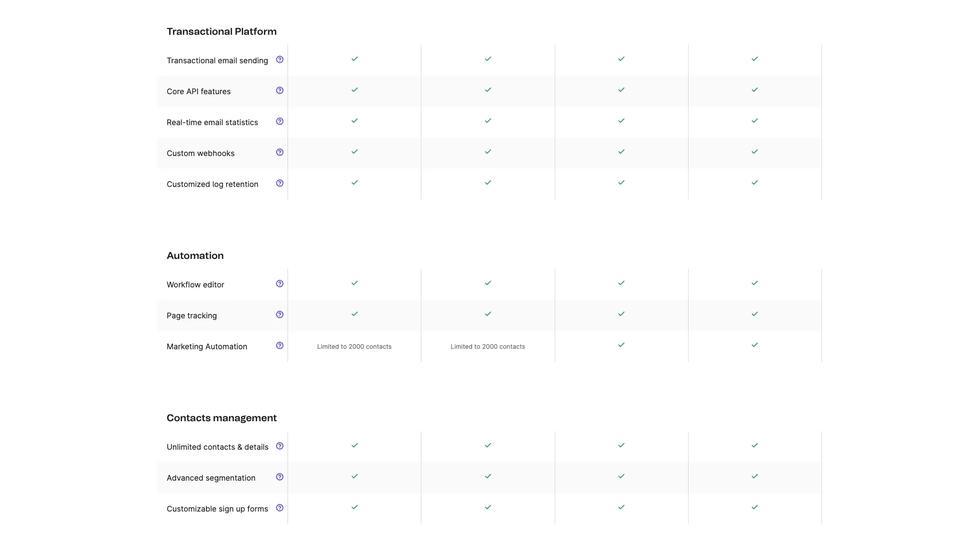 Task type: locate. For each thing, give the bounding box(es) containing it.
email
[[218, 56, 237, 65], [204, 117, 223, 127]]

email right time
[[204, 117, 223, 127]]

0 vertical spatial automation
[[167, 250, 224, 262]]

transactional
[[167, 26, 233, 37], [167, 56, 216, 65]]

1 horizontal spatial limited to 2000 contacts
[[451, 343, 525, 350]]

forms
[[247, 504, 268, 514]]

api
[[186, 87, 199, 96]]

contacts management
[[167, 412, 277, 424]]

automation up workflow editor
[[167, 250, 224, 262]]

transactional up api
[[167, 56, 216, 65]]

automation down tracking
[[206, 342, 247, 351]]

custom webhooks
[[167, 148, 235, 158]]

workflow editor
[[167, 280, 224, 290]]

contacts
[[366, 343, 392, 350], [500, 343, 525, 350], [204, 442, 235, 452]]

management
[[213, 412, 277, 424]]

2 transactional from the top
[[167, 56, 216, 65]]

1 vertical spatial transactional
[[167, 56, 216, 65]]

limited to 2000 contacts
[[317, 343, 392, 350], [451, 343, 525, 350]]

1 limited to 2000 contacts from the left
[[317, 343, 392, 350]]

limited
[[317, 343, 339, 350], [451, 343, 473, 350]]

1 limited from the left
[[317, 343, 339, 350]]

real-time email statistics
[[167, 117, 258, 127]]

real-
[[167, 117, 186, 127]]

contacts
[[167, 412, 211, 424]]

0 horizontal spatial limited to 2000 contacts
[[317, 343, 392, 350]]

2 limited from the left
[[451, 343, 473, 350]]

transactional platform
[[167, 26, 277, 37]]

1 horizontal spatial contacts
[[366, 343, 392, 350]]

customizable sign up forms
[[167, 504, 268, 514]]

1 transactional from the top
[[167, 26, 233, 37]]

2 limited to 2000 contacts from the left
[[451, 343, 525, 350]]

transactional up 'transactional email sending'
[[167, 26, 233, 37]]

advanced segmentation
[[167, 473, 256, 483]]

1 horizontal spatial 2000
[[482, 343, 498, 350]]

0 horizontal spatial to
[[341, 343, 347, 350]]

email left sending
[[218, 56, 237, 65]]

core api features
[[167, 87, 231, 96]]

2000
[[349, 343, 364, 350], [482, 343, 498, 350]]

automation
[[167, 250, 224, 262], [206, 342, 247, 351]]

&
[[237, 442, 242, 452]]

details
[[245, 442, 269, 452]]

marketing
[[167, 342, 203, 351]]

2 2000 from the left
[[482, 343, 498, 350]]

1 horizontal spatial limited
[[451, 343, 473, 350]]

unlimited contacts & details
[[167, 442, 269, 452]]

customized log retention
[[167, 179, 259, 189]]

to
[[341, 343, 347, 350], [475, 343, 481, 350]]

webhooks
[[197, 148, 235, 158]]

transactional email sending
[[167, 56, 268, 65]]

0 vertical spatial transactional
[[167, 26, 233, 37]]

0 horizontal spatial limited
[[317, 343, 339, 350]]

1 horizontal spatial to
[[475, 343, 481, 350]]

sign
[[219, 504, 234, 514]]

up
[[236, 504, 245, 514]]

0 horizontal spatial 2000
[[349, 343, 364, 350]]

page
[[167, 311, 185, 321]]

platform
[[235, 26, 277, 37]]



Task type: vqa. For each thing, say whether or not it's contained in the screenshot.
'api'
yes



Task type: describe. For each thing, give the bounding box(es) containing it.
core
[[167, 87, 184, 96]]

advanced
[[167, 473, 204, 483]]

1 2000 from the left
[[349, 343, 364, 350]]

log
[[212, 179, 224, 189]]

marketing automation
[[167, 342, 247, 351]]

customized
[[167, 179, 210, 189]]

0 vertical spatial email
[[218, 56, 237, 65]]

customizable
[[167, 504, 217, 514]]

transactional for transactional email sending
[[167, 56, 216, 65]]

segmentation
[[206, 473, 256, 483]]

time
[[186, 117, 202, 127]]

1 vertical spatial automation
[[206, 342, 247, 351]]

transactional for transactional platform
[[167, 26, 233, 37]]

sending
[[239, 56, 268, 65]]

1 vertical spatial email
[[204, 117, 223, 127]]

statistics
[[225, 117, 258, 127]]

unlimited
[[167, 442, 201, 452]]

retention
[[226, 179, 259, 189]]

0 horizontal spatial contacts
[[204, 442, 235, 452]]

2 horizontal spatial contacts
[[500, 343, 525, 350]]

workflow
[[167, 280, 201, 290]]

page tracking
[[167, 311, 217, 321]]

2 to from the left
[[475, 343, 481, 350]]

editor
[[203, 280, 224, 290]]

custom
[[167, 148, 195, 158]]

tracking
[[187, 311, 217, 321]]

1 to from the left
[[341, 343, 347, 350]]

features
[[201, 87, 231, 96]]



